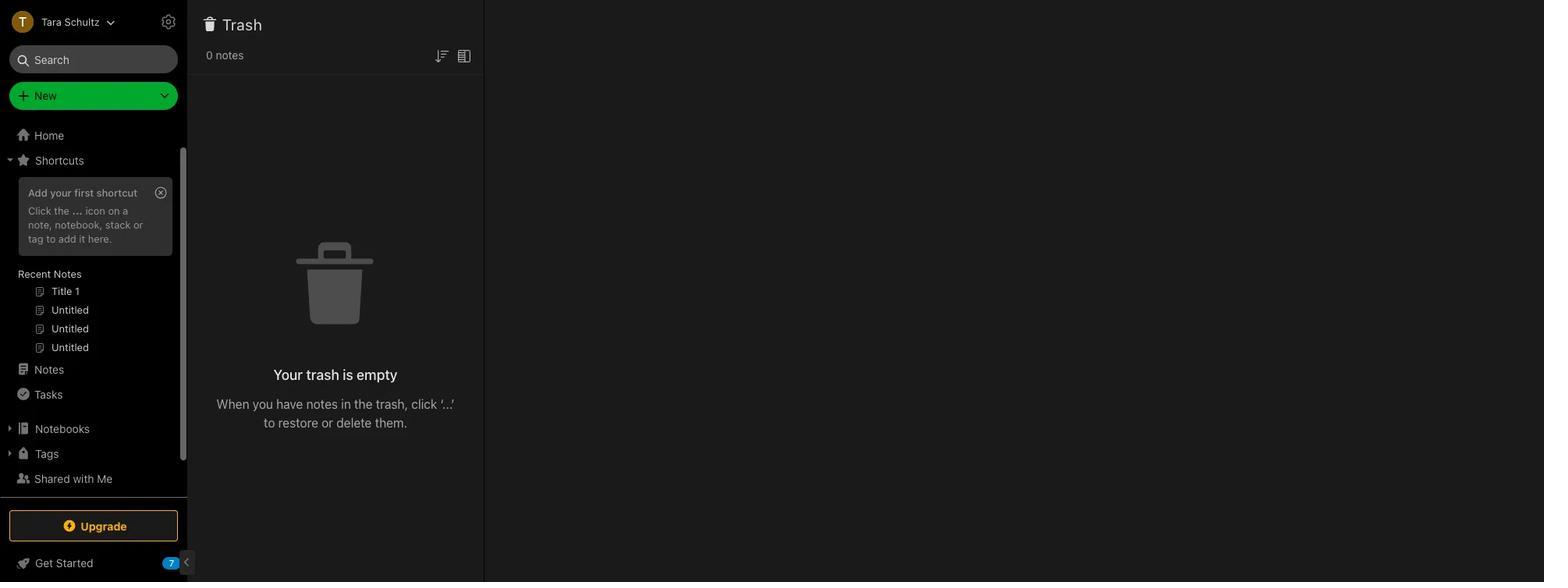 Task type: locate. For each thing, give the bounding box(es) containing it.
with
[[73, 472, 94, 485]]

notes left in
[[306, 397, 338, 411]]

settings image
[[159, 12, 178, 31]]

notes inside when you have notes in the trash, click '...' to restore or delete them.
[[306, 397, 338, 411]]

recent notes
[[18, 268, 82, 280]]

or right stack
[[133, 218, 143, 231]]

note window - empty element
[[485, 0, 1545, 582]]

0 notes
[[206, 48, 244, 62]]

the
[[54, 204, 69, 217], [354, 397, 373, 411]]

tree containing home
[[0, 123, 187, 525]]

new button
[[9, 82, 178, 110]]

notes up tasks
[[34, 363, 64, 376]]

you
[[253, 397, 273, 411]]

View options field
[[451, 45, 474, 65]]

notes right 0
[[216, 48, 244, 62]]

the right in
[[354, 397, 373, 411]]

trash
[[222, 16, 263, 34]]

schultz
[[64, 15, 100, 28]]

1 horizontal spatial the
[[354, 397, 373, 411]]

to inside when you have notes in the trash, click '...' to restore or delete them.
[[264, 416, 275, 430]]

1 vertical spatial the
[[354, 397, 373, 411]]

shared
[[34, 472, 70, 485]]

group
[[0, 173, 180, 363]]

them.
[[375, 416, 407, 430]]

add
[[58, 232, 76, 245]]

1 vertical spatial to
[[264, 416, 275, 430]]

started
[[56, 557, 93, 570]]

to inside icon on a note, notebook, stack or tag to add it here.
[[46, 232, 56, 245]]

icon
[[85, 204, 105, 217]]

to down you
[[264, 416, 275, 430]]

'...'
[[441, 397, 455, 411]]

or left delete
[[322, 416, 333, 430]]

notes inside group
[[54, 268, 82, 280]]

0 horizontal spatial the
[[54, 204, 69, 217]]

in
[[341, 397, 351, 411]]

shared with me
[[34, 472, 113, 485]]

Search text field
[[20, 45, 167, 73]]

have
[[276, 397, 303, 411]]

group inside "tree"
[[0, 173, 180, 363]]

the left ...
[[54, 204, 69, 217]]

Sort options field
[[432, 45, 451, 65]]

0 vertical spatial to
[[46, 232, 56, 245]]

Help and Learning task checklist field
[[0, 551, 187, 576]]

1 vertical spatial or
[[322, 416, 333, 430]]

shared with me link
[[0, 466, 180, 491]]

to
[[46, 232, 56, 245], [264, 416, 275, 430]]

when you have notes in the trash, click '...' to restore or delete them.
[[217, 397, 455, 430]]

or
[[133, 218, 143, 231], [322, 416, 333, 430]]

to right tag
[[46, 232, 56, 245]]

0 vertical spatial notes
[[216, 48, 244, 62]]

tags
[[35, 447, 59, 460]]

a
[[123, 204, 128, 217]]

click
[[28, 204, 51, 217]]

...
[[72, 204, 83, 217]]

None search field
[[20, 45, 167, 73]]

0 horizontal spatial notes
[[216, 48, 244, 62]]

1 vertical spatial notes
[[34, 363, 64, 376]]

click
[[412, 397, 437, 411]]

1 horizontal spatial notes
[[306, 397, 338, 411]]

tree
[[0, 123, 187, 525]]

1 vertical spatial notes
[[306, 397, 338, 411]]

get
[[35, 557, 53, 570]]

notes
[[54, 268, 82, 280], [34, 363, 64, 376]]

on
[[108, 204, 120, 217]]

0 horizontal spatial or
[[133, 218, 143, 231]]

notes right recent
[[54, 268, 82, 280]]

shortcut
[[97, 187, 137, 199]]

notes
[[216, 48, 244, 62], [306, 397, 338, 411]]

home
[[34, 128, 64, 142]]

0 vertical spatial or
[[133, 218, 143, 231]]

0 vertical spatial notes
[[54, 268, 82, 280]]

1 horizontal spatial or
[[322, 416, 333, 430]]

group containing add your first shortcut
[[0, 173, 180, 363]]

1 horizontal spatial to
[[264, 416, 275, 430]]

trash
[[306, 367, 339, 383]]

icon on a note, notebook, stack or tag to add it here.
[[28, 204, 143, 245]]

0 vertical spatial the
[[54, 204, 69, 217]]

your trash is empty
[[274, 367, 398, 383]]

new
[[34, 89, 57, 102]]

home link
[[0, 123, 187, 148]]

0 horizontal spatial to
[[46, 232, 56, 245]]

your
[[50, 187, 72, 199]]

tara schultz
[[41, 15, 100, 28]]



Task type: describe. For each thing, give the bounding box(es) containing it.
delete
[[337, 416, 372, 430]]

me
[[97, 472, 113, 485]]

shortcuts button
[[0, 148, 180, 173]]

your
[[274, 367, 303, 383]]

tara
[[41, 15, 62, 28]]

or inside icon on a note, notebook, stack or tag to add it here.
[[133, 218, 143, 231]]

when
[[217, 397, 249, 411]]

0
[[206, 48, 213, 62]]

tasks
[[34, 388, 63, 401]]

click to collapse image
[[181, 553, 193, 572]]

first
[[74, 187, 94, 199]]

here.
[[88, 232, 112, 245]]

the inside when you have notes in the trash, click '...' to restore or delete them.
[[354, 397, 373, 411]]

is
[[343, 367, 353, 383]]

notes inside notes link
[[34, 363, 64, 376]]

tasks button
[[0, 382, 180, 407]]

the inside "tree"
[[54, 204, 69, 217]]

or inside when you have notes in the trash, click '...' to restore or delete them.
[[322, 416, 333, 430]]

notebooks link
[[0, 416, 180, 441]]

add your first shortcut
[[28, 187, 137, 199]]

empty
[[357, 367, 398, 383]]

notebook,
[[55, 218, 102, 231]]

note,
[[28, 218, 52, 231]]

notebooks
[[35, 422, 90, 435]]

stack
[[105, 218, 131, 231]]

click the ...
[[28, 204, 83, 217]]

trash,
[[376, 397, 408, 411]]

restore
[[278, 416, 318, 430]]

tags button
[[0, 441, 180, 466]]

add
[[28, 187, 47, 199]]

upgrade button
[[9, 511, 178, 542]]

expand notebooks image
[[4, 422, 16, 435]]

expand tags image
[[4, 447, 16, 460]]

get started
[[35, 557, 93, 570]]

tag
[[28, 232, 43, 245]]

shortcuts
[[35, 153, 84, 167]]

upgrade
[[81, 520, 127, 533]]

recent
[[18, 268, 51, 280]]

Account field
[[0, 6, 115, 37]]

7
[[169, 558, 174, 568]]

notes link
[[0, 357, 180, 382]]

it
[[79, 232, 85, 245]]



Task type: vqa. For each thing, say whether or not it's contained in the screenshot.
the left notes
yes



